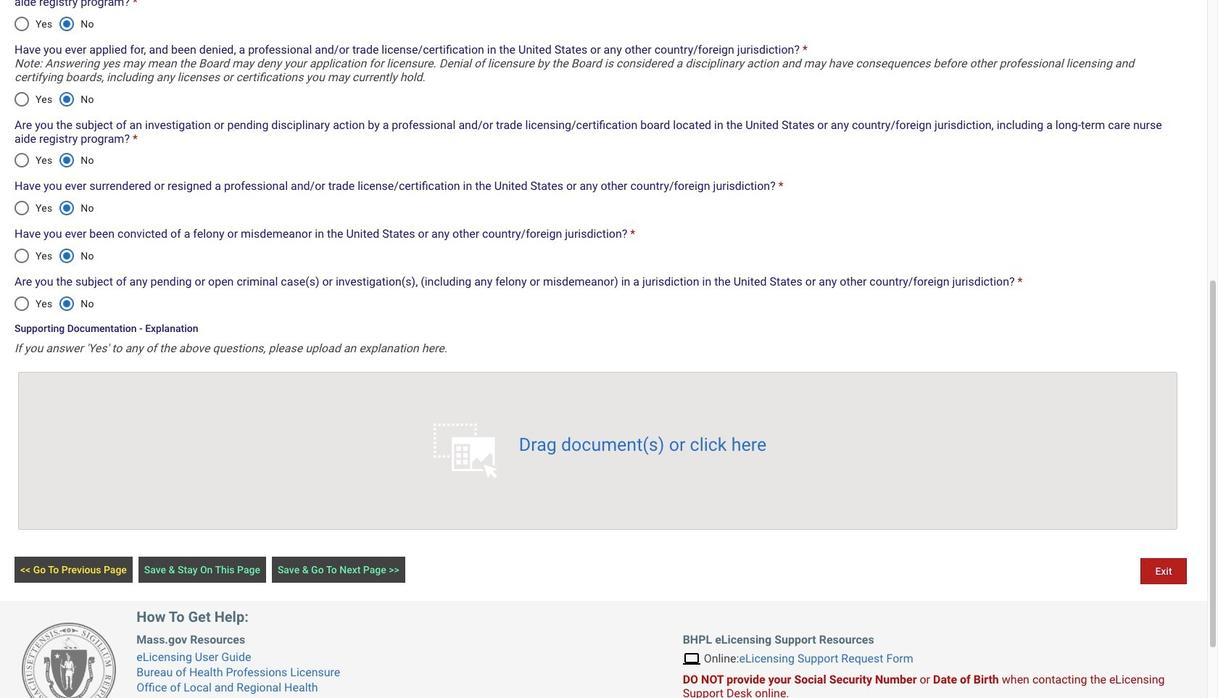 Task type: vqa. For each thing, say whether or not it's contained in the screenshot.
first no color icon from left
no



Task type: describe. For each thing, give the bounding box(es) containing it.
6 option group from the top
[[6, 286, 101, 321]]

1 option group from the top
[[6, 6, 101, 41]]

2 option group from the top
[[6, 82, 101, 116]]

5 option group from the top
[[6, 239, 101, 273]]



Task type: locate. For each thing, give the bounding box(es) containing it.
massachusetts state seal image
[[22, 623, 116, 699]]

4 option group from the top
[[6, 191, 101, 226]]

option group
[[6, 6, 101, 41], [6, 82, 101, 116], [6, 143, 101, 178], [6, 191, 101, 226], [6, 239, 101, 273], [6, 286, 101, 321]]

3 option group from the top
[[6, 143, 101, 178]]



